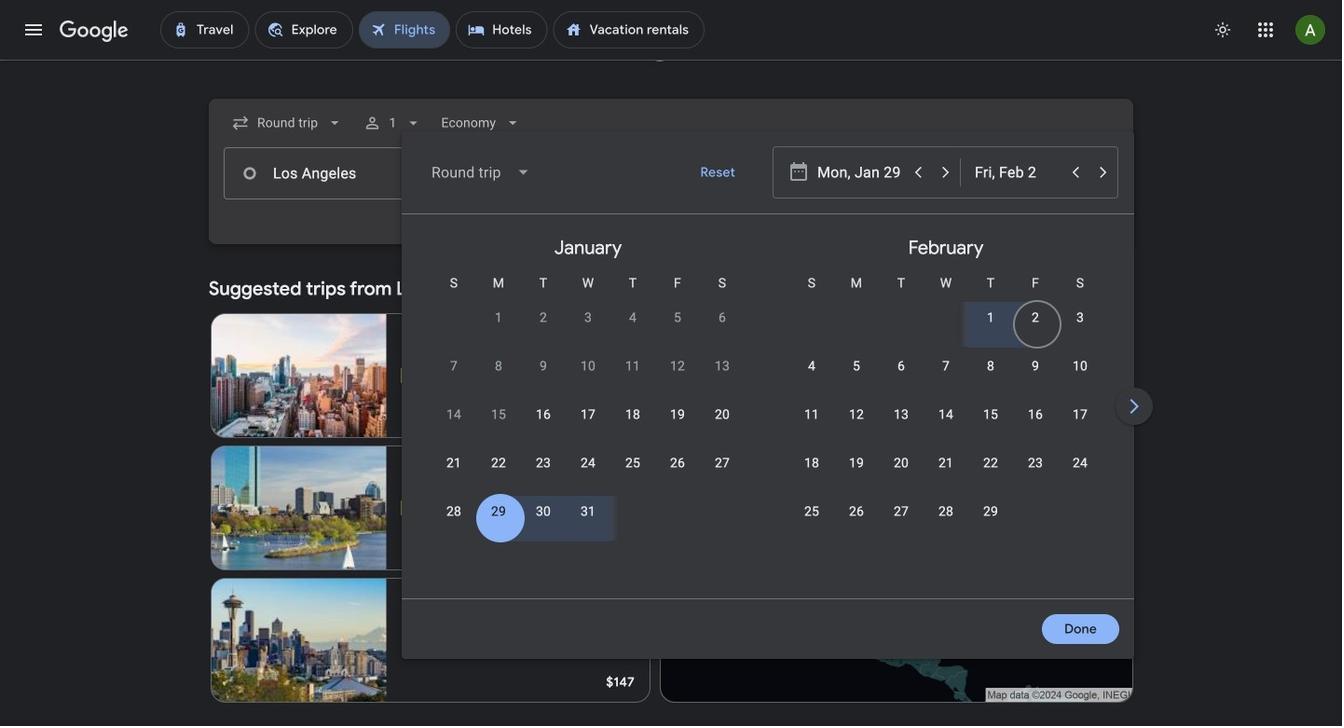 Task type: locate. For each thing, give the bounding box(es) containing it.
wed, feb 21 element
[[939, 454, 954, 473]]

row up wed, feb 21 element
[[790, 397, 1103, 450]]

tue, jan 16 element
[[536, 406, 551, 424]]

176 US dollars text field
[[608, 542, 635, 559]]

thu, jan 18 element
[[626, 406, 641, 424]]

tue, feb 20 element
[[894, 454, 909, 473]]

grid inside flight search box
[[409, 222, 1343, 610]]

next image
[[1112, 384, 1157, 429]]

row up wed, jan 24 "element"
[[432, 397, 745, 450]]

row up wed, feb 28 element at the right bottom of page
[[790, 446, 1103, 499]]

spirit image left sun, jan 28 element
[[402, 501, 417, 516]]

sat, feb 3 element
[[1077, 309, 1084, 327]]

spirit image
[[402, 368, 417, 383], [402, 501, 417, 516]]

sat, jan 27 element
[[715, 454, 730, 473]]

mon, feb 5 element
[[853, 357, 861, 376]]

wed, jan 3 element
[[585, 309, 592, 327]]

mon, jan 8 element
[[495, 357, 503, 376]]

Departure text field
[[818, 147, 903, 198], [817, 148, 945, 199]]

row group
[[409, 222, 767, 591], [767, 222, 1125, 591], [1125, 222, 1343, 591]]

1 spirit image from the top
[[402, 368, 417, 383]]

fri, feb 9 element
[[1032, 357, 1040, 376]]

sat, feb 10 element
[[1073, 357, 1088, 376]]

thu, feb 1 element
[[987, 309, 995, 327]]

145 US dollars text field
[[606, 409, 635, 426]]

None field
[[224, 106, 352, 140], [434, 106, 530, 140], [417, 150, 546, 195], [224, 106, 352, 140], [434, 106, 530, 140], [417, 150, 546, 195]]

spirit image left sun, jan 7 element
[[402, 368, 417, 383]]

0 vertical spatial spirit image
[[402, 368, 417, 383]]

mon, feb 12 element
[[849, 406, 864, 424]]

tue, feb 6 element
[[898, 357, 905, 376]]

mon, feb 19 element
[[849, 454, 864, 473]]

wed, feb 7 element
[[943, 357, 950, 376]]

1 vertical spatial spirit image
[[402, 501, 417, 516]]

tue, jan 23 element
[[536, 454, 551, 473]]

thu, feb 29 element
[[984, 503, 999, 521]]

thu, feb 15 element
[[984, 406, 999, 424]]

row
[[476, 293, 745, 353], [969, 293, 1103, 353], [432, 349, 745, 402], [790, 349, 1103, 402], [432, 397, 745, 450], [790, 397, 1103, 450], [432, 446, 745, 499], [790, 446, 1103, 499], [432, 494, 611, 547], [790, 494, 1014, 547]]

sat, feb 17 element
[[1073, 406, 1088, 424]]

suggested trips from los angeles region
[[209, 267, 1134, 710]]

fri, jan 19 element
[[670, 406, 685, 424]]

thu, jan 11 element
[[626, 357, 641, 376]]

147 US dollars text field
[[606, 674, 635, 691]]

 image
[[465, 499, 469, 517]]

change appearance image
[[1201, 7, 1246, 52]]

thu, feb 8 element
[[987, 357, 995, 376]]

mon, jan 1 element
[[495, 309, 503, 327]]

row up wed, jan 10 'element'
[[476, 293, 745, 353]]

fri, jan 12 element
[[670, 357, 685, 376]]

sat, feb 24 element
[[1073, 454, 1088, 473]]

None text field
[[224, 147, 487, 200]]

wed, jan 10 element
[[581, 357, 596, 376]]

sat, jan 13 element
[[715, 357, 730, 376]]

row down mon, jan 22 element
[[432, 494, 611, 547]]

grid
[[409, 222, 1343, 610]]

tue, jan 2 element
[[540, 309, 547, 327]]

Return text field
[[975, 147, 1061, 198], [974, 148, 1103, 199]]

mon, jan 29, departure date. element
[[491, 503, 506, 521]]

fri, feb 2, return date. element
[[1032, 309, 1040, 327]]

sat, jan 6 element
[[719, 309, 726, 327]]

tue, jan 30 element
[[536, 503, 551, 521]]

wed, jan 24 element
[[581, 454, 596, 473]]

none text field inside flight search box
[[224, 147, 487, 200]]

fri, jan 26 element
[[670, 454, 685, 473]]

Flight search field
[[194, 99, 1343, 659]]



Task type: describe. For each thing, give the bounding box(es) containing it.
2 row group from the left
[[767, 222, 1125, 591]]

 image inside suggested trips from los angeles region
[[465, 499, 469, 517]]

row up wed, feb 14 element
[[790, 349, 1103, 402]]

sun, feb 25 element
[[805, 503, 820, 521]]

fri, jan 5 element
[[674, 309, 682, 327]]

mon, jan 15 element
[[491, 406, 506, 424]]

mon, feb 26 element
[[849, 503, 864, 521]]

row up wed, jan 31 element
[[432, 446, 745, 499]]

mon, jan 22 element
[[491, 454, 506, 473]]

tue, feb 27 element
[[894, 503, 909, 521]]

sun, jan 21 element
[[447, 454, 462, 473]]

wed, feb 28 element
[[939, 503, 954, 521]]

wed, jan 17 element
[[581, 406, 596, 424]]

tue, jan 9 element
[[540, 357, 547, 376]]

row up 'fri, feb 9' element
[[969, 293, 1103, 353]]

thu, feb 22 element
[[984, 454, 999, 473]]

wed, jan 31 element
[[581, 503, 596, 521]]

row down tue, feb 20 element
[[790, 494, 1014, 547]]

main menu image
[[22, 19, 45, 41]]

sun, jan 28 element
[[447, 503, 462, 521]]

fri, feb 16 element
[[1028, 406, 1043, 424]]

sun, jan 7 element
[[450, 357, 458, 376]]

sat, jan 20 element
[[715, 406, 730, 424]]

2 spirit image from the top
[[402, 501, 417, 516]]

sun, feb 4 element
[[808, 357, 816, 376]]

tue, feb 13 element
[[894, 406, 909, 424]]

fri, feb 23 element
[[1028, 454, 1043, 473]]

3 row group from the left
[[1125, 222, 1343, 591]]

thu, jan 4 element
[[629, 309, 637, 327]]

sun, feb 18 element
[[805, 454, 820, 473]]

1 row group from the left
[[409, 222, 767, 591]]

thu, jan 25 element
[[626, 454, 641, 473]]

row up wed, jan 17 element
[[432, 349, 745, 402]]

sun, jan 14 element
[[447, 406, 462, 424]]

wed, feb 14 element
[[939, 406, 954, 424]]

sun, feb 11 element
[[805, 406, 820, 424]]



Task type: vqa. For each thing, say whether or not it's contained in the screenshot.
Change appearance IMAGE
yes



